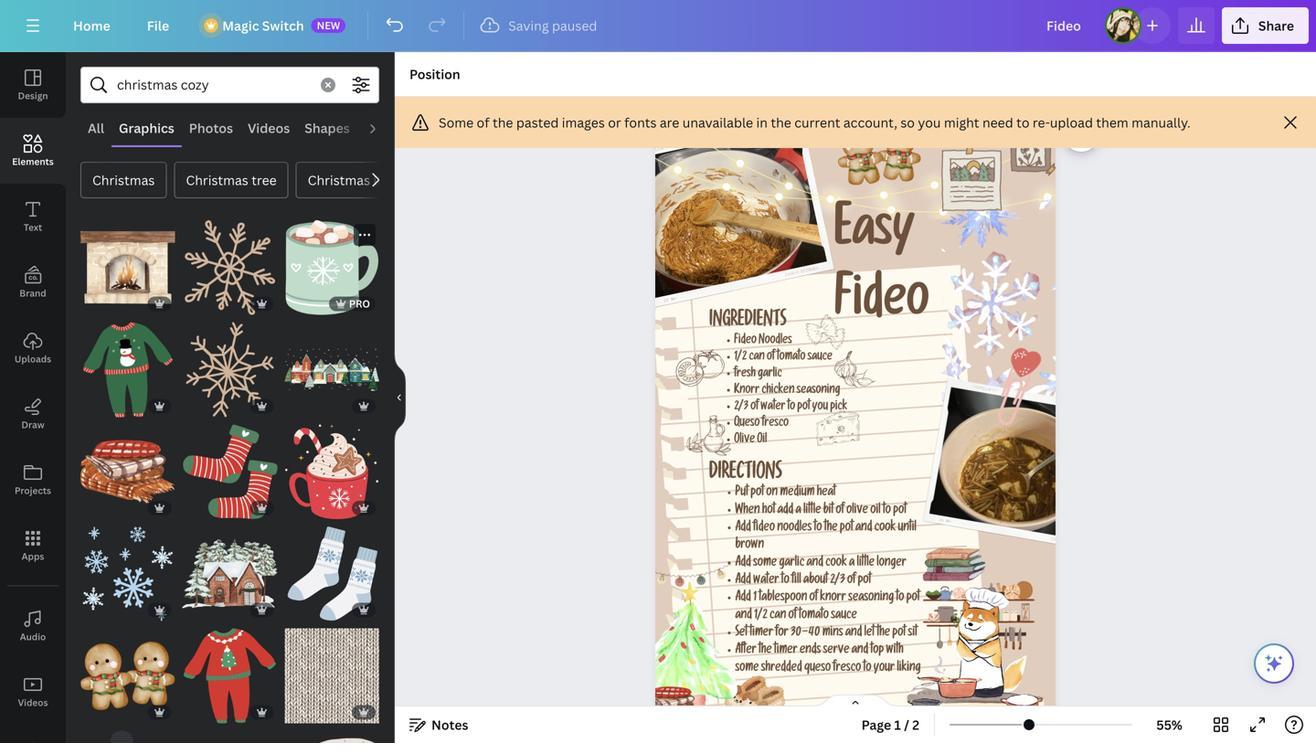 Task type: locate. For each thing, give the bounding box(es) containing it.
0 horizontal spatial 1/2
[[734, 352, 747, 365]]

elements button
[[0, 118, 66, 184]]

to left the your on the bottom of page
[[864, 662, 872, 675]]

0 vertical spatial audio
[[365, 119, 401, 137]]

fideo down easy
[[835, 280, 929, 333]]

snowflake image for watercolor fireplace illustration image
[[183, 220, 277, 315]]

switch
[[262, 17, 304, 34]]

0 vertical spatial 1/2
[[734, 352, 747, 365]]

fideo
[[835, 280, 929, 333], [734, 335, 757, 348]]

1 horizontal spatial a
[[849, 557, 855, 570]]

christmas
[[92, 171, 155, 189], [186, 171, 248, 189], [308, 171, 370, 189]]

pot up sit
[[907, 592, 920, 605]]

to
[[1017, 114, 1030, 131], [788, 402, 795, 414], [883, 505, 891, 518], [814, 522, 822, 535], [781, 575, 790, 588], [896, 592, 905, 605], [864, 662, 872, 675]]

1 horizontal spatial 2/3
[[830, 575, 845, 588]]

magic
[[222, 17, 259, 34]]

1 vertical spatial timer
[[774, 645, 798, 658]]

1 vertical spatial garlic
[[779, 557, 805, 570]]

1 horizontal spatial can
[[770, 610, 786, 623]]

can inside put pot on medium heat when hot add a little bit of olive oil to pot add fideo noodles to the pot and cook until brown add some garlic and cook a little longer add water to fill about 2/3 of pot add 1 tablespoon of knorr seasoning to pot and 1/2 can of tomato sauce set timer for 30-40 mins and let the pot sit after the timer ends serve and top with some shredded queso fresco to your liking
[[770, 610, 786, 623]]

0 vertical spatial fresco
[[762, 418, 789, 431]]

timer down the for
[[774, 645, 798, 658]]

a left longer
[[849, 557, 855, 570]]

a right add
[[796, 505, 801, 518]]

need
[[983, 114, 1014, 131]]

sit
[[908, 627, 918, 640]]

videos button
[[240, 111, 297, 145], [0, 659, 66, 725]]

watercolor cozy  winter house image
[[183, 527, 277, 621]]

main menu bar
[[0, 0, 1317, 52]]

1 vertical spatial a
[[849, 557, 855, 570]]

sauce down farfalle pasta illustration image at the right of the page
[[808, 352, 833, 365]]

tomato down noodles
[[777, 352, 806, 365]]

group
[[80, 209, 175, 315], [183, 220, 277, 315], [80, 311, 175, 417], [183, 311, 277, 417], [285, 311, 379, 417], [80, 414, 175, 519], [183, 414, 277, 519], [285, 414, 379, 519], [183, 516, 277, 621], [285, 516, 379, 621], [80, 527, 175, 621], [80, 618, 175, 723], [183, 618, 277, 723], [285, 618, 379, 723], [285, 720, 379, 743], [80, 731, 175, 743]]

and up set in the right of the page
[[735, 610, 752, 623]]

1 horizontal spatial videos
[[248, 119, 290, 137]]

water up tablespoon
[[753, 575, 779, 588]]

some down the after
[[735, 662, 759, 675]]

text button
[[0, 184, 66, 250]]

0 vertical spatial cook
[[875, 522, 896, 535]]

0 vertical spatial tomato
[[777, 352, 806, 365]]

directions
[[709, 465, 782, 486]]

queso
[[804, 662, 831, 675]]

queso
[[734, 418, 760, 431]]

saving
[[509, 17, 549, 34]]

audio button up lights on the top
[[357, 111, 409, 145]]

fresco down serve
[[833, 662, 861, 675]]

about
[[804, 575, 828, 588]]

design button
[[0, 52, 66, 118]]

tablespoon
[[759, 592, 808, 605]]

2/3 inside "fideo noodles 1/2 can of tomato sauce fresh garlic knorr chicken seasoning 2/3 of water to pot you pick queso fresco olive oil"
[[734, 402, 749, 414]]

1 horizontal spatial 1
[[895, 716, 901, 734]]

1 horizontal spatial videos button
[[240, 111, 297, 145]]

noodles
[[759, 335, 792, 348]]

1 vertical spatial can
[[770, 610, 786, 623]]

1 vertical spatial snowflake image
[[183, 322, 277, 417]]

of right about
[[847, 575, 856, 588]]

1 vertical spatial cook
[[826, 557, 847, 570]]

30-
[[791, 627, 809, 640]]

2 add from the top
[[735, 557, 751, 570]]

0 horizontal spatial videos button
[[0, 659, 66, 725]]

1/2 inside "fideo noodles 1/2 can of tomato sauce fresh garlic knorr chicken seasoning 2/3 of water to pot you pick queso fresco olive oil"
[[734, 352, 747, 365]]

page 1 / 2
[[862, 716, 920, 734]]

fideo down ingredients
[[734, 335, 757, 348]]

unavailable
[[683, 114, 753, 131]]

hide image
[[394, 354, 406, 442]]

0 horizontal spatial cook
[[826, 557, 847, 570]]

pot left the pick
[[798, 402, 810, 414]]

might
[[944, 114, 980, 131]]

1 horizontal spatial fresco
[[833, 662, 861, 675]]

2/3
[[734, 402, 749, 414], [830, 575, 845, 588]]

0 horizontal spatial timer
[[750, 627, 773, 640]]

pot left sit
[[893, 627, 906, 640]]

of
[[477, 114, 490, 131], [767, 352, 775, 365], [751, 402, 759, 414], [836, 505, 844, 518], [847, 575, 856, 588], [810, 592, 818, 605], [789, 610, 797, 623]]

1 horizontal spatial little
[[857, 557, 875, 570]]

christmas inside button
[[308, 171, 370, 189]]

1/2 down tablespoon
[[754, 610, 768, 623]]

1 horizontal spatial 1/2
[[754, 610, 768, 623]]

0 horizontal spatial 2/3
[[734, 402, 749, 414]]

christmas left lights on the top
[[308, 171, 370, 189]]

1 vertical spatial sauce
[[831, 610, 857, 623]]

0 vertical spatial sauce
[[808, 352, 833, 365]]

0 vertical spatial a
[[796, 505, 801, 518]]

1 vertical spatial seasoning
[[849, 592, 894, 605]]

the
[[493, 114, 513, 131], [771, 114, 792, 131], [825, 522, 838, 535], [877, 627, 890, 640], [759, 645, 772, 658]]

home
[[73, 17, 110, 34]]

1 horizontal spatial seasoning
[[849, 592, 894, 605]]

fideo for fideo noodles 1/2 can of tomato sauce fresh garlic knorr chicken seasoning 2/3 of water to pot you pick queso fresco olive oil
[[734, 335, 757, 348]]

1 christmas from the left
[[92, 171, 155, 189]]

1 horizontal spatial christmas
[[186, 171, 248, 189]]

garlic inside "fideo noodles 1/2 can of tomato sauce fresh garlic knorr chicken seasoning 2/3 of water to pot you pick queso fresco olive oil"
[[758, 369, 782, 381]]

to down chicken
[[788, 402, 795, 414]]

1 vertical spatial videos button
[[0, 659, 66, 725]]

1 left tablespoon
[[753, 592, 757, 605]]

fresco inside put pot on medium heat when hot add a little bit of olive oil to pot add fideo noodles to the pot and cook until brown add some garlic and cook a little longer add water to fill about 2/3 of pot add 1 tablespoon of knorr seasoning to pot and 1/2 can of tomato sauce set timer for 30-40 mins and let the pot sit after the timer ends serve and top with some shredded queso fresco to your liking
[[833, 662, 861, 675]]

0 horizontal spatial little
[[804, 505, 821, 518]]

and down olive
[[856, 522, 872, 535]]

1 horizontal spatial fideo
[[835, 280, 929, 333]]

and left top
[[852, 645, 869, 658]]

0 horizontal spatial videos
[[18, 697, 48, 709]]

fresh
[[734, 369, 756, 381]]

videos
[[248, 119, 290, 137], [18, 697, 48, 709]]

0 vertical spatial some
[[753, 557, 777, 570]]

0 vertical spatial can
[[749, 352, 765, 365]]

snowy night in cozy christmas town city panorama. winter christmas village image
[[285, 322, 379, 417]]

0 vertical spatial you
[[918, 114, 941, 131]]

fresco
[[762, 418, 789, 431], [833, 662, 861, 675]]

0 vertical spatial garlic
[[758, 369, 782, 381]]

1 vertical spatial 2/3
[[830, 575, 845, 588]]

page 1 / 2 button
[[855, 710, 927, 740]]

all button
[[80, 111, 112, 145]]

1 snowflake image from the top
[[183, 220, 277, 315]]

of right the bit
[[836, 505, 844, 518]]

40
[[809, 627, 820, 640]]

christmas button
[[80, 162, 167, 198]]

0 vertical spatial seasoning
[[797, 385, 841, 398]]

some down the brown
[[753, 557, 777, 570]]

fresco up oil
[[762, 418, 789, 431]]

2 christmas from the left
[[186, 171, 248, 189]]

can up the for
[[770, 610, 786, 623]]

0 vertical spatial water
[[761, 402, 786, 414]]

0 horizontal spatial seasoning
[[797, 385, 841, 398]]

1 vertical spatial 1/2
[[754, 610, 768, 623]]

cook up about
[[826, 557, 847, 570]]

0 horizontal spatial fresco
[[762, 418, 789, 431]]

audio button
[[357, 111, 409, 145], [0, 593, 66, 659]]

watercolor fireplace illustration image
[[80, 220, 175, 315]]

1 vertical spatial tomato
[[799, 610, 829, 623]]

cook
[[875, 522, 896, 535], [826, 557, 847, 570]]

a
[[796, 505, 801, 518], [849, 557, 855, 570]]

can up fresh
[[749, 352, 765, 365]]

of down about
[[810, 592, 818, 605]]

share button
[[1222, 7, 1309, 44]]

1/2 up fresh
[[734, 352, 747, 365]]

1 vertical spatial videos
[[18, 697, 48, 709]]

flying blue snowflakes image
[[80, 527, 175, 621]]

easy
[[835, 210, 915, 263]]

pick
[[830, 402, 848, 414]]

new
[[317, 18, 340, 32]]

1 vertical spatial little
[[857, 557, 875, 570]]

0 horizontal spatial fideo
[[734, 335, 757, 348]]

are
[[660, 114, 680, 131]]

notes button
[[402, 710, 476, 740]]

0 vertical spatial snowflake image
[[183, 220, 277, 315]]

you inside "fideo noodles 1/2 can of tomato sauce fresh garlic knorr chicken seasoning 2/3 of water to pot you pick queso fresco olive oil"
[[813, 402, 828, 414]]

1 vertical spatial water
[[753, 575, 779, 588]]

0 vertical spatial fideo
[[835, 280, 929, 333]]

on
[[766, 487, 778, 500]]

1 left /
[[895, 716, 901, 734]]

0 horizontal spatial audio
[[20, 631, 46, 643]]

garlic up chicken
[[758, 369, 782, 381]]

photos button
[[182, 111, 240, 145]]

you left the pick
[[813, 402, 828, 414]]

saving paused status
[[472, 15, 607, 37]]

pro group
[[285, 220, 379, 315]]

cozy coffee mug image
[[285, 731, 379, 743]]

to right oil
[[883, 505, 891, 518]]

videos inside side panel tab list
[[18, 697, 48, 709]]

water inside put pot on medium heat when hot add a little bit of olive oil to pot add fideo noodles to the pot and cook until brown add some garlic and cook a little longer add water to fill about 2/3 of pot add 1 tablespoon of knorr seasoning to pot and 1/2 can of tomato sauce set timer for 30-40 mins and let the pot sit after the timer ends serve and top with some shredded queso fresco to your liking
[[753, 575, 779, 588]]

christmas down graphics at the left top of page
[[92, 171, 155, 189]]

audio button down apps
[[0, 593, 66, 659]]

christmas cozy pajamas handdrawn illustration image
[[80, 322, 175, 417]]

of up "30-"
[[789, 610, 797, 623]]

home link
[[59, 7, 125, 44]]

christmas left tree
[[186, 171, 248, 189]]

seasoning up the pick
[[797, 385, 841, 398]]

red christmas cup with cocoa and cream and gingerbread. minimalism, trending style. christmas atmosphere. scandinavian style. image
[[285, 425, 379, 519]]

0 vertical spatial 1
[[753, 592, 757, 605]]

farfalle pasta illustration image
[[806, 315, 845, 350]]

little left longer
[[857, 557, 875, 570]]

photos
[[189, 119, 233, 137]]

cook down oil
[[875, 522, 896, 535]]

0 horizontal spatial audio button
[[0, 593, 66, 659]]

sauce down the 'knorr'
[[831, 610, 857, 623]]

1 vertical spatial some
[[735, 662, 759, 675]]

4 add from the top
[[735, 592, 751, 605]]

pot up until
[[893, 505, 907, 518]]

0 vertical spatial timer
[[750, 627, 773, 640]]

2/3 down knorr
[[734, 402, 749, 414]]

seasoning up let
[[849, 592, 894, 605]]

cozy winter beanie vector image
[[80, 731, 175, 743]]

little left the bit
[[804, 505, 821, 518]]

serve
[[823, 645, 850, 658]]

3 christmas from the left
[[308, 171, 370, 189]]

little
[[804, 505, 821, 518], [857, 557, 875, 570]]

pot
[[798, 402, 810, 414], [751, 487, 764, 500], [893, 505, 907, 518], [840, 522, 854, 535], [858, 575, 872, 588], [907, 592, 920, 605], [893, 627, 906, 640]]

you right "so"
[[918, 114, 941, 131]]

canva assistant image
[[1264, 653, 1285, 675]]

tomato
[[777, 352, 806, 365], [799, 610, 829, 623]]

uploads
[[14, 353, 51, 365]]

projects
[[15, 485, 51, 497]]

1 vertical spatial fresco
[[833, 662, 861, 675]]

2 horizontal spatial christmas
[[308, 171, 370, 189]]

timer
[[750, 627, 773, 640], [774, 645, 798, 658]]

2 snowflake image from the top
[[183, 322, 277, 417]]

apps
[[22, 550, 44, 563]]

1 vertical spatial fideo
[[734, 335, 757, 348]]

apps button
[[0, 513, 66, 579]]

snowflake image
[[183, 220, 277, 315], [183, 322, 277, 417]]

christmas tree button
[[174, 162, 289, 198]]

knorr
[[734, 385, 760, 398]]

tomato up the 40
[[799, 610, 829, 623]]

shredded
[[761, 662, 802, 675]]

hot
[[762, 505, 776, 518]]

audio down apps
[[20, 631, 46, 643]]

fideo inside "fideo noodles 1/2 can of tomato sauce fresh garlic knorr chicken seasoning 2/3 of water to pot you pick queso fresco olive oil"
[[734, 335, 757, 348]]

0 horizontal spatial 1
[[753, 592, 757, 605]]

1 add from the top
[[735, 522, 751, 535]]

1 vertical spatial audio
[[20, 631, 46, 643]]

seasoning inside "fideo noodles 1/2 can of tomato sauce fresh garlic knorr chicken seasoning 2/3 of water to pot you pick queso fresco olive oil"
[[797, 385, 841, 398]]

water down chicken
[[761, 402, 786, 414]]

2/3 up the 'knorr'
[[830, 575, 845, 588]]

snowflake image for 'christmas cozy pajamas handdrawn illustration' image
[[183, 322, 277, 417]]

ingredients
[[709, 313, 787, 333]]

1 vertical spatial 1
[[895, 716, 901, 734]]

Design title text field
[[1032, 7, 1098, 44]]

0 vertical spatial audio button
[[357, 111, 409, 145]]

1 vertical spatial audio button
[[0, 593, 66, 659]]

1 vertical spatial you
[[813, 402, 828, 414]]

timer right set in the right of the page
[[750, 627, 773, 640]]

0 horizontal spatial can
[[749, 352, 765, 365]]

chicken
[[762, 385, 795, 398]]

audio
[[365, 119, 401, 137], [20, 631, 46, 643]]

add
[[735, 522, 751, 535], [735, 557, 751, 570], [735, 575, 751, 588], [735, 592, 751, 605]]

0 vertical spatial 2/3
[[734, 402, 749, 414]]

audio up lights on the top
[[365, 119, 401, 137]]

the right in
[[771, 114, 792, 131]]

1 horizontal spatial timer
[[774, 645, 798, 658]]

garlic up fill
[[779, 557, 805, 570]]

0 horizontal spatial you
[[813, 402, 828, 414]]

sauce inside "fideo noodles 1/2 can of tomato sauce fresh garlic knorr chicken seasoning 2/3 of water to pot you pick queso fresco olive oil"
[[808, 352, 833, 365]]

0 horizontal spatial christmas
[[92, 171, 155, 189]]

pot down olive
[[840, 522, 854, 535]]



Task type: describe. For each thing, give the bounding box(es) containing it.
projects button
[[0, 447, 66, 513]]

pot right about
[[858, 575, 872, 588]]

text
[[24, 221, 42, 234]]

fonts
[[625, 114, 657, 131]]

christmas for christmas lights
[[308, 171, 370, 189]]

1 inside button
[[895, 716, 901, 734]]

the down the bit
[[825, 522, 838, 535]]

show pages image
[[812, 694, 900, 709]]

manually.
[[1132, 114, 1191, 131]]

saving paused
[[509, 17, 597, 34]]

55% button
[[1140, 710, 1200, 740]]

pot left the on
[[751, 487, 764, 500]]

top
[[871, 645, 884, 658]]

christmas lights
[[308, 171, 407, 189]]

the left pasted
[[493, 114, 513, 131]]

oil
[[757, 435, 767, 447]]

0 vertical spatial little
[[804, 505, 821, 518]]

medium
[[780, 487, 815, 500]]

oil
[[871, 505, 881, 518]]

some
[[439, 114, 474, 131]]

fideo for fideo
[[835, 280, 929, 333]]

garlic inside put pot on medium heat when hot add a little bit of olive oil to pot add fideo noodles to the pot and cook until brown add some garlic and cook a little longer add water to fill about 2/3 of pot add 1 tablespoon of knorr seasoning to pot and 1/2 can of tomato sauce set timer for 30-40 mins and let the pot sit after the timer ends serve and top with some shredded queso fresco to your liking
[[779, 557, 805, 570]]

and up about
[[807, 557, 824, 570]]

1 horizontal spatial audio
[[365, 119, 401, 137]]

tomato inside put pot on medium heat when hot add a little bit of olive oil to pot add fideo noodles to the pot and cook until brown add some garlic and cook a little longer add water to fill about 2/3 of pot add 1 tablespoon of knorr seasoning to pot and 1/2 can of tomato sauce set timer for 30-40 mins and let the pot sit after the timer ends serve and top with some shredded queso fresco to your liking
[[799, 610, 829, 623]]

them
[[1097, 114, 1129, 131]]

design
[[18, 90, 48, 102]]

0 horizontal spatial a
[[796, 505, 801, 518]]

to left fill
[[781, 575, 790, 588]]

3 add from the top
[[735, 575, 751, 588]]

pro
[[349, 297, 370, 311]]

/
[[904, 716, 910, 734]]

of up "queso"
[[751, 402, 759, 414]]

2/3 inside put pot on medium heat when hot add a little bit of olive oil to pot add fideo noodles to the pot and cook until brown add some garlic and cook a little longer add water to fill about 2/3 of pot add 1 tablespoon of knorr seasoning to pot and 1/2 can of tomato sauce set timer for 30-40 mins and let the pot sit after the timer ends serve and top with some shredded queso fresco to your liking
[[830, 575, 845, 588]]

the right let
[[877, 627, 890, 640]]

so
[[901, 114, 915, 131]]

sauce inside put pot on medium heat when hot add a little bit of olive oil to pot add fideo noodles to the pot and cook until brown add some garlic and cook a little longer add water to fill about 2/3 of pot add 1 tablespoon of knorr seasoning to pot and 1/2 can of tomato sauce set timer for 30-40 mins and let the pot sit after the timer ends serve and top with some shredded queso fresco to your liking
[[831, 610, 857, 623]]

notes
[[432, 716, 469, 734]]

pot inside "fideo noodles 1/2 can of tomato sauce fresh garlic knorr chicken seasoning 2/3 of water to pot you pick queso fresco olive oil"
[[798, 402, 810, 414]]

draw
[[21, 419, 44, 431]]

2
[[913, 716, 920, 734]]

to right noodles
[[814, 522, 822, 535]]

tomato inside "fideo noodles 1/2 can of tomato sauce fresh garlic knorr chicken seasoning 2/3 of water to pot you pick queso fresco olive oil"
[[777, 352, 806, 365]]

olive
[[847, 505, 868, 518]]

images
[[562, 114, 605, 131]]

christmas cozy socks handdrawn illustration image
[[183, 425, 277, 519]]

audio inside side panel tab list
[[20, 631, 46, 643]]

position button
[[402, 59, 468, 89]]

seasoning inside put pot on medium heat when hot add a little bit of olive oil to pot add fideo noodles to the pot and cook until brown add some garlic and cook a little longer add water to fill about 2/3 of pot add 1 tablespoon of knorr seasoning to pot and 1/2 can of tomato sauce set timer for 30-40 mins and let the pot sit after the timer ends serve and top with some shredded queso fresco to your liking
[[849, 592, 894, 605]]

watercolor gingerbread image
[[80, 629, 175, 723]]

lights
[[373, 171, 407, 189]]

55%
[[1157, 716, 1183, 734]]

side panel tab list
[[0, 52, 66, 743]]

christmas tree
[[186, 171, 277, 189]]

to down longer
[[896, 592, 905, 605]]

mins
[[823, 627, 843, 640]]

position
[[410, 65, 461, 83]]

gray realistic knitted seamless pattern. watercolor hand paint cozy warm knit texture image
[[285, 629, 379, 723]]

magic switch
[[222, 17, 304, 34]]

fideo noodles 1/2 can of tomato sauce fresh garlic knorr chicken seasoning 2/3 of water to pot you pick queso fresco olive oil
[[734, 335, 848, 447]]

share
[[1259, 17, 1295, 34]]

1 horizontal spatial you
[[918, 114, 941, 131]]

1 inside put pot on medium heat when hot add a little bit of olive oil to pot add fideo noodles to the pot and cook until brown add some garlic and cook a little longer add water to fill about 2/3 of pot add 1 tablespoon of knorr seasoning to pot and 1/2 can of tomato sauce set timer for 30-40 mins and let the pot sit after the timer ends serve and top with some shredded queso fresco to your liking
[[753, 592, 757, 605]]

set
[[735, 627, 748, 640]]

re-
[[1033, 114, 1050, 131]]

current
[[795, 114, 841, 131]]

ends
[[800, 645, 821, 658]]

paused
[[552, 17, 597, 34]]

elements
[[12, 155, 54, 168]]

0 vertical spatial videos button
[[240, 111, 297, 145]]

put pot on medium heat when hot add a little bit of olive oil to pot add fideo noodles to the pot and cook until brown add some garlic and cook a little longer add water to fill about 2/3 of pot add 1 tablespoon of knorr seasoning to pot and 1/2 can of tomato sauce set timer for 30-40 mins and let the pot sit after the timer ends serve and top with some shredded queso fresco to your liking
[[735, 487, 921, 675]]

to inside "fideo noodles 1/2 can of tomato sauce fresh garlic knorr chicken seasoning 2/3 of water to pot you pick queso fresco olive oil"
[[788, 402, 795, 414]]

fideo
[[753, 522, 775, 535]]

file
[[147, 17, 169, 34]]

let
[[864, 627, 875, 640]]

Search elements search field
[[117, 68, 310, 102]]

christmas for christmas tree
[[186, 171, 248, 189]]

warm cozy woolen socks image
[[285, 527, 379, 621]]

shapes
[[305, 119, 350, 137]]

1 horizontal spatial audio button
[[357, 111, 409, 145]]

graphics button
[[112, 111, 182, 145]]

1 horizontal spatial cook
[[875, 522, 896, 535]]

fill
[[792, 575, 801, 588]]

until
[[898, 522, 917, 535]]

christmas for christmas
[[92, 171, 155, 189]]

brown
[[735, 540, 764, 553]]

brand
[[19, 287, 46, 299]]

noodles
[[777, 522, 812, 535]]

winter holiday drinks mulled wine hot image
[[285, 220, 379, 315]]

liking
[[897, 662, 921, 675]]

the right the after
[[759, 645, 772, 658]]

after
[[735, 645, 757, 658]]

for
[[776, 627, 789, 640]]

upload
[[1050, 114, 1093, 131]]

0 vertical spatial videos
[[248, 119, 290, 137]]

put
[[735, 487, 749, 500]]

1/2 inside put pot on medium heat when hot add a little bit of olive oil to pot add fideo noodles to the pot and cook until brown add some garlic and cook a little longer add water to fill about 2/3 of pot add 1 tablespoon of knorr seasoning to pot and 1/2 can of tomato sauce set timer for 30-40 mins and let the pot sit after the timer ends serve and top with some shredded queso fresco to your liking
[[754, 610, 768, 623]]

longer
[[877, 557, 907, 570]]

heat
[[817, 487, 836, 500]]

olive
[[734, 435, 755, 447]]

uploads button
[[0, 315, 66, 381]]

graphics
[[119, 119, 174, 137]]

shapes button
[[297, 111, 357, 145]]

your
[[874, 662, 895, 675]]

add
[[778, 505, 794, 518]]

and left let
[[846, 627, 862, 640]]

can inside "fideo noodles 1/2 can of tomato sauce fresh garlic knorr chicken seasoning 2/3 of water to pot you pick queso fresco olive oil"
[[749, 352, 765, 365]]

some of the pasted images or fonts are unavailable in the current account, so you might need to re-upload them manually.
[[439, 114, 1191, 131]]

file button
[[132, 7, 184, 44]]

of down noodles
[[767, 352, 775, 365]]

of right some
[[477, 114, 490, 131]]

brand button
[[0, 250, 66, 315]]

water inside "fideo noodles 1/2 can of tomato sauce fresh garlic knorr chicken seasoning 2/3 of water to pot you pick queso fresco olive oil"
[[761, 402, 786, 414]]

draw button
[[0, 381, 66, 447]]

all
[[88, 119, 104, 137]]

tree
[[252, 171, 277, 189]]

with
[[886, 645, 904, 658]]

olive oil hand drawn image
[[687, 416, 732, 456]]

to left re-
[[1017, 114, 1030, 131]]

knorr
[[820, 592, 846, 605]]

watercolor cozy blankets image
[[80, 425, 175, 519]]

or
[[608, 114, 621, 131]]

christmas tree cozy pajamas handdrawn illustration image
[[183, 629, 277, 723]]

account,
[[844, 114, 898, 131]]

pasted
[[516, 114, 559, 131]]

fresco inside "fideo noodles 1/2 can of tomato sauce fresh garlic knorr chicken seasoning 2/3 of water to pot you pick queso fresco olive oil"
[[762, 418, 789, 431]]



Task type: vqa. For each thing, say whether or not it's contained in the screenshot.
Lilita
no



